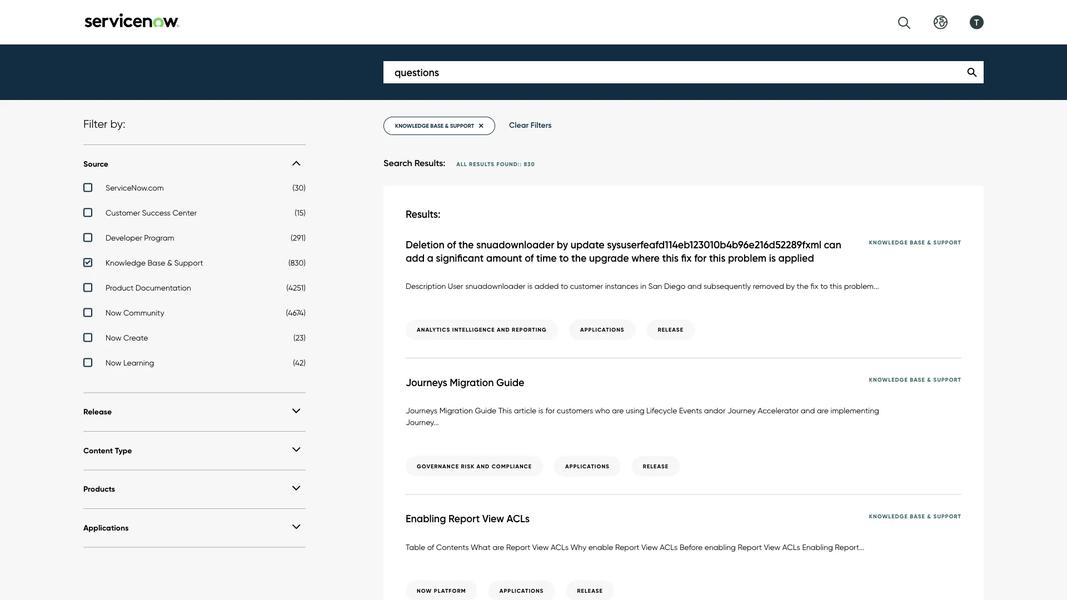 Task type: describe. For each thing, give the bounding box(es) containing it.
base for journeys migration guide
[[911, 377, 926, 384]]

significant
[[436, 252, 484, 264]]

who
[[596, 406, 611, 416]]

amount
[[487, 252, 523, 264]]

source
[[83, 159, 108, 169]]

release up "content"
[[83, 407, 112, 417]]

andor
[[705, 406, 726, 416]]

table of contents what are report view acls why enable report view acls before enabling report view acls enabling report...
[[406, 543, 865, 552]]

report right what
[[506, 543, 531, 552]]

now for now create
[[106, 333, 122, 343]]

view left why
[[533, 543, 549, 552]]

instances
[[605, 282, 639, 291]]

enabling report view acls link
[[406, 513, 552, 526]]

:
[[520, 161, 522, 168]]

1 vertical spatial results:
[[406, 208, 441, 221]]

time
[[537, 252, 557, 264]]

now learning
[[106, 358, 154, 368]]

830
[[524, 161, 535, 168]]

results
[[469, 161, 495, 168]]

knowledge for deletion of the snuadownloader by update sysuserfeafd114eb123010b4b96e216d52289fxml can add a significant amount of time to the upgrade where this fix for this problem is applied
[[870, 239, 909, 246]]

knowledge base & support for enabling report view acls
[[870, 513, 962, 520]]

before
[[680, 543, 703, 552]]

found:
[[497, 161, 520, 168]]

table
[[406, 543, 426, 552]]

journey
[[728, 406, 756, 416]]

applications for enabling report view acls
[[500, 588, 544, 595]]

user
[[448, 282, 464, 291]]

deletion
[[406, 239, 445, 251]]

enabling report view acls
[[406, 513, 530, 526]]

release for enabling report view acls
[[578, 588, 603, 595]]

for inside deletion of the snuadownloader by update sysuserfeafd114eb123010b4b96e216d52289fxml can add a significant amount of time to the upgrade where this fix for this problem is applied
[[695, 252, 707, 264]]

documentation
[[136, 283, 191, 293]]

report right enable
[[616, 543, 640, 552]]

now for now community
[[106, 308, 122, 318]]

snuadownloader inside deletion of the snuadownloader by update sysuserfeafd114eb123010b4b96e216d52289fxml can add a significant amount of time to the upgrade where this fix for this problem is applied
[[477, 239, 555, 251]]

view right the enabling
[[764, 543, 781, 552]]

migration for journeys migration guide this article is for customers who are using lifecycle events andor journey accelerator and are implementing journey...
[[440, 406, 473, 416]]

knowledge for journeys migration guide
[[870, 377, 909, 384]]

this for upgrade
[[663, 252, 679, 264]]

problem
[[729, 252, 767, 264]]

customer success center
[[106, 208, 197, 218]]

journeys for journeys migration guide this article is for customers who are using lifecycle events andor journey accelerator and are implementing journey...
[[406, 406, 438, 416]]

to left problem...
[[821, 282, 828, 291]]

knowledge base & support
[[395, 122, 474, 130]]

and left reporting
[[497, 327, 510, 334]]

(15)
[[295, 208, 306, 218]]

journeys migration guide
[[406, 377, 525, 389]]

journeys migration guide this article is for customers who are using lifecycle events andor journey accelerator and are implementing journey...
[[406, 406, 880, 427]]

(830)
[[289, 258, 306, 268]]

diego
[[665, 282, 686, 291]]

is inside deletion of the snuadownloader by update sysuserfeafd114eb123010b4b96e216d52289fxml can add a significant amount of time to the upgrade where this fix for this problem is applied
[[770, 252, 776, 264]]

applications for deletion of the snuadownloader by update sysuserfeafd114eb123010b4b96e216d52289fxml can add a significant amount of time to the upgrade where this fix for this problem is applied
[[581, 327, 625, 334]]

and right diego
[[688, 282, 702, 291]]

analytics
[[417, 327, 451, 334]]

report up contents
[[449, 513, 480, 526]]

this
[[499, 406, 512, 416]]

by inside deletion of the snuadownloader by update sysuserfeafd114eb123010b4b96e216d52289fxml can add a significant amount of time to the upgrade where this fix for this problem is applied
[[557, 239, 568, 251]]

servicenow.com
[[106, 183, 164, 193]]

& for deletion of the snuadownloader by update sysuserfeafd114eb123010b4b96e216d52289fxml can add a significant amount of time to the upgrade where this fix for this problem is applied
[[928, 239, 932, 246]]

for inside journeys migration guide this article is for customers who are using lifecycle events andor journey accelerator and are implementing journey...
[[546, 406, 555, 416]]

community
[[123, 308, 164, 318]]

subsequently
[[704, 282, 751, 291]]

removed
[[753, 282, 785, 291]]

1 horizontal spatial are
[[613, 406, 624, 416]]

customer
[[106, 208, 140, 218]]

base for deletion of the snuadownloader by update sysuserfeafd114eb123010b4b96e216d52289fxml can add a significant amount of time to the upgrade where this fix for this problem is applied
[[911, 239, 926, 246]]

content type
[[83, 446, 132, 456]]

to inside deletion of the snuadownloader by update sysuserfeafd114eb123010b4b96e216d52289fxml can add a significant amount of time to the upgrade where this fix for this problem is applied
[[560, 252, 569, 264]]

& for enabling report view acls
[[928, 513, 932, 520]]

search results:
[[384, 158, 446, 169]]

all
[[457, 161, 468, 168]]

now create
[[106, 333, 148, 343]]

center
[[173, 208, 197, 218]]

clear filters
[[509, 120, 552, 130]]

where
[[632, 252, 660, 264]]

clear
[[509, 120, 529, 130]]

is inside journeys migration guide this article is for customers who are using lifecycle events andor journey accelerator and are implementing journey...
[[539, 406, 544, 416]]

now platform
[[417, 588, 466, 595]]

analytics intelligence and reporting
[[417, 327, 547, 334]]

1 vertical spatial enabling
[[803, 543, 834, 552]]

clear filters button
[[509, 120, 552, 130]]

developer
[[106, 233, 142, 243]]

governance
[[417, 463, 459, 470]]

0 horizontal spatial the
[[459, 239, 474, 251]]

added
[[535, 282, 559, 291]]

implementing
[[831, 406, 880, 416]]

product documentation
[[106, 283, 191, 293]]

description
[[406, 282, 446, 291]]

can
[[825, 239, 842, 251]]

release for deletion of the snuadownloader by update sysuserfeafd114eb123010b4b96e216d52289fxml can add a significant amount of time to the upgrade where this fix for this problem is applied
[[658, 327, 684, 334]]

guide for journeys migration guide
[[497, 377, 525, 389]]

customers
[[557, 406, 594, 416]]

sysuserfeafd114eb123010b4b96e216d52289fxml
[[608, 239, 822, 251]]

journeys for journeys migration guide
[[406, 377, 448, 389]]

update
[[571, 239, 605, 251]]

add
[[406, 252, 425, 264]]

filter
[[83, 117, 108, 131]]

search
[[384, 158, 413, 169]]

lifecycle
[[647, 406, 678, 416]]

of for what
[[427, 543, 435, 552]]

migration for journeys migration guide
[[450, 377, 494, 389]]

0 vertical spatial results:
[[415, 158, 446, 169]]

servicenow image
[[83, 13, 181, 28]]



Task type: locate. For each thing, give the bounding box(es) containing it.
1 horizontal spatial for
[[695, 252, 707, 264]]

fix
[[682, 252, 692, 264], [811, 282, 819, 291]]

view left before on the right bottom
[[642, 543, 658, 552]]

guide
[[497, 377, 525, 389], [475, 406, 497, 416]]

filters
[[531, 120, 552, 130]]

fix inside deletion of the snuadownloader by update sysuserfeafd114eb123010b4b96e216d52289fxml can add a significant amount of time to the upgrade where this fix for this problem is applied
[[682, 252, 692, 264]]

0 horizontal spatial this
[[663, 252, 679, 264]]

and right accelerator
[[801, 406, 816, 416]]

create
[[123, 333, 148, 343]]

2 horizontal spatial of
[[525, 252, 534, 264]]

0 vertical spatial the
[[459, 239, 474, 251]]

(30)
[[293, 183, 306, 193]]

migration down intelligence
[[450, 377, 494, 389]]

guide up this
[[497, 377, 525, 389]]

2 horizontal spatial this
[[830, 282, 843, 291]]

deletion of the snuadownloader by update sysuserfeafd114eb123010b4b96e216d52289fxml can add a significant amount of time to the upgrade where this fix for this problem is applied link
[[406, 239, 870, 265]]

all results found: : 830
[[457, 161, 535, 168]]

applications for journeys migration guide
[[566, 463, 610, 470]]

report right the enabling
[[738, 543, 763, 552]]

problem...
[[845, 282, 880, 291]]

1 horizontal spatial fix
[[811, 282, 819, 291]]

a
[[427, 252, 434, 264]]

is left added
[[528, 282, 533, 291]]

the for snuadownloader
[[572, 252, 587, 264]]

release down diego
[[658, 327, 684, 334]]

enabling
[[705, 543, 736, 552]]

article
[[514, 406, 537, 416]]

now for now platform
[[417, 588, 432, 595]]

product
[[106, 283, 134, 293]]

support
[[450, 122, 474, 130]]

program
[[144, 233, 174, 243]]

snuadownloader up "amount"
[[477, 239, 555, 251]]

0 vertical spatial fix
[[682, 252, 692, 264]]

enabling
[[406, 513, 446, 526], [803, 543, 834, 552]]

success
[[142, 208, 171, 218]]

Search across ServiceNow text field
[[384, 61, 984, 83]]

1 horizontal spatial enabling
[[803, 543, 834, 552]]

knowledge for enabling report view acls
[[870, 513, 909, 520]]

now left platform
[[417, 588, 432, 595]]

2 horizontal spatial the
[[797, 282, 809, 291]]

0 vertical spatial by
[[557, 239, 568, 251]]

1 vertical spatial by
[[787, 282, 795, 291]]

2 vertical spatial the
[[797, 282, 809, 291]]

(4251)
[[287, 283, 306, 293]]

snuadownloader
[[477, 239, 555, 251], [466, 282, 526, 291]]

enabling left report...
[[803, 543, 834, 552]]

0 vertical spatial snuadownloader
[[477, 239, 555, 251]]

(42)
[[293, 358, 306, 368]]

the down applied at the right top
[[797, 282, 809, 291]]

2 vertical spatial is
[[539, 406, 544, 416]]

fix up diego
[[682, 252, 692, 264]]

1 vertical spatial snuadownloader
[[466, 282, 526, 291]]

to right added
[[561, 282, 569, 291]]

of for snuadownloader
[[447, 239, 456, 251]]

0 horizontal spatial by
[[557, 239, 568, 251]]

1 vertical spatial fix
[[811, 282, 819, 291]]

applied
[[779, 252, 815, 264]]

using
[[626, 406, 645, 416]]

1 vertical spatial of
[[525, 252, 534, 264]]

of up the significant
[[447, 239, 456, 251]]

is left applied at the right top
[[770, 252, 776, 264]]

1 horizontal spatial the
[[572, 252, 587, 264]]

&
[[445, 122, 449, 130], [928, 239, 932, 246], [167, 258, 172, 268], [928, 377, 932, 384], [928, 513, 932, 520]]

description user snuadownloader is added to customer instances in san diego and subsequently removed by the fix to this problem...
[[406, 282, 880, 291]]

None checkbox
[[83, 183, 306, 195], [83, 208, 306, 221], [83, 233, 306, 246], [83, 283, 306, 296], [83, 308, 306, 321], [83, 358, 306, 371], [83, 183, 306, 195], [83, 208, 306, 221], [83, 233, 306, 246], [83, 283, 306, 296], [83, 308, 306, 321], [83, 358, 306, 371]]

san
[[649, 282, 663, 291]]

enabling inside enabling report view acls link
[[406, 513, 446, 526]]

for down sysuserfeafd114eb123010b4b96e216d52289fxml
[[695, 252, 707, 264]]

acls
[[507, 513, 530, 526], [551, 543, 569, 552], [660, 543, 678, 552], [783, 543, 801, 552]]

now community
[[106, 308, 164, 318]]

to right time
[[560, 252, 569, 264]]

guide inside journeys migration guide link
[[497, 377, 525, 389]]

the for is
[[797, 282, 809, 291]]

by right removed
[[787, 282, 795, 291]]

2 horizontal spatial is
[[770, 252, 776, 264]]

are right what
[[493, 543, 505, 552]]

and
[[688, 282, 702, 291], [497, 327, 510, 334], [801, 406, 816, 416], [477, 463, 490, 470]]

this
[[663, 252, 679, 264], [710, 252, 726, 264], [830, 282, 843, 291]]

of left time
[[525, 252, 534, 264]]

now for now learning
[[106, 358, 122, 368]]

(23)
[[294, 333, 306, 343]]

support for enabling report view acls
[[934, 513, 962, 520]]

1 vertical spatial guide
[[475, 406, 497, 416]]

1 vertical spatial journeys
[[406, 406, 438, 416]]

0 horizontal spatial enabling
[[406, 513, 446, 526]]

enabling up the table
[[406, 513, 446, 526]]

now down product
[[106, 308, 122, 318]]

is
[[770, 252, 776, 264], [528, 282, 533, 291], [539, 406, 544, 416]]

1 horizontal spatial of
[[447, 239, 456, 251]]

2 vertical spatial of
[[427, 543, 435, 552]]

1 vertical spatial is
[[528, 282, 533, 291]]

0 vertical spatial migration
[[450, 377, 494, 389]]

0 horizontal spatial for
[[546, 406, 555, 416]]

1 vertical spatial for
[[546, 406, 555, 416]]

& for journeys migration guide
[[928, 377, 932, 384]]

2 journeys from the top
[[406, 406, 438, 416]]

base
[[431, 122, 444, 130]]

reporting
[[512, 327, 547, 334]]

now left learning
[[106, 358, 122, 368]]

2 horizontal spatial are
[[818, 406, 829, 416]]

by:
[[110, 117, 125, 131]]

to
[[560, 252, 569, 264], [561, 282, 569, 291], [821, 282, 828, 291]]

the
[[459, 239, 474, 251], [572, 252, 587, 264], [797, 282, 809, 291]]

intelligence
[[453, 327, 495, 334]]

fix down applied at the right top
[[811, 282, 819, 291]]

base
[[911, 239, 926, 246], [148, 258, 165, 268], [911, 377, 926, 384], [911, 513, 926, 520]]

support
[[934, 239, 962, 246], [174, 258, 203, 268], [934, 377, 962, 384], [934, 513, 962, 520]]

the up the significant
[[459, 239, 474, 251]]

release down journeys migration guide this article is for customers who are using lifecycle events andor journey accelerator and are implementing journey...
[[643, 463, 669, 470]]

customer
[[570, 282, 604, 291]]

migration down journeys migration guide
[[440, 406, 473, 416]]

0 vertical spatial of
[[447, 239, 456, 251]]

knowledge
[[870, 239, 909, 246], [106, 258, 146, 268], [870, 377, 909, 384], [870, 513, 909, 520]]

0 horizontal spatial fix
[[682, 252, 692, 264]]

events
[[680, 406, 703, 416]]

1 vertical spatial migration
[[440, 406, 473, 416]]

0 vertical spatial journeys
[[406, 377, 448, 389]]

release
[[658, 327, 684, 334], [83, 407, 112, 417], [643, 463, 669, 470], [578, 588, 603, 595]]

guide inside journeys migration guide this article is for customers who are using lifecycle events andor journey accelerator and are implementing journey...
[[475, 406, 497, 416]]

this down sysuserfeafd114eb123010b4b96e216d52289fxml
[[710, 252, 726, 264]]

1 horizontal spatial is
[[539, 406, 544, 416]]

knowledge base & support for journeys migration guide
[[870, 377, 962, 384]]

filter by:
[[83, 117, 125, 131]]

0 horizontal spatial of
[[427, 543, 435, 552]]

developer program
[[106, 233, 174, 243]]

enable
[[589, 543, 614, 552]]

are right "who"
[[613, 406, 624, 416]]

this for fix
[[830, 282, 843, 291]]

risk
[[461, 463, 475, 470]]

journeys inside journeys migration guide this article is for customers who are using lifecycle events andor journey accelerator and are implementing journey...
[[406, 406, 438, 416]]

release down enable
[[578, 588, 603, 595]]

0 horizontal spatial are
[[493, 543, 505, 552]]

1 horizontal spatial this
[[710, 252, 726, 264]]

applications
[[581, 327, 625, 334], [566, 463, 610, 470], [83, 523, 129, 533], [500, 588, 544, 595]]

of right the table
[[427, 543, 435, 552]]

and inside journeys migration guide this article is for customers who are using lifecycle events andor journey accelerator and are implementing journey...
[[801, 406, 816, 416]]

results: up deletion
[[406, 208, 441, 221]]

deletion of the snuadownloader by update sysuserfeafd114eb123010b4b96e216d52289fxml can add a significant amount of time to the upgrade where this fix for this problem is applied
[[406, 239, 842, 264]]

why
[[571, 543, 587, 552]]

compliance
[[492, 463, 532, 470]]

this left problem...
[[830, 282, 843, 291]]

contents
[[436, 543, 469, 552]]

and right risk
[[477, 463, 490, 470]]

accelerator
[[758, 406, 799, 416]]

base for enabling report view acls
[[911, 513, 926, 520]]

1 journeys from the top
[[406, 377, 448, 389]]

products
[[83, 485, 115, 495]]

journeys migration guide link
[[406, 377, 547, 390]]

release for journeys migration guide
[[643, 463, 669, 470]]

upgrade
[[589, 252, 629, 264]]

the down update
[[572, 252, 587, 264]]

1 horizontal spatial by
[[787, 282, 795, 291]]

for left customers at the bottom right of page
[[546, 406, 555, 416]]

None checkbox
[[83, 258, 306, 271], [83, 333, 306, 346], [83, 258, 306, 271], [83, 333, 306, 346]]

report...
[[836, 543, 865, 552]]

migration inside journeys migration guide this article is for customers who are using lifecycle events andor journey accelerator and are implementing journey...
[[440, 406, 473, 416]]

guide left this
[[475, 406, 497, 416]]

guide for journeys migration guide this article is for customers who are using lifecycle events andor journey accelerator and are implementing journey...
[[475, 406, 497, 416]]

results: left all
[[415, 158, 446, 169]]

0 vertical spatial enabling
[[406, 513, 446, 526]]

1 vertical spatial the
[[572, 252, 587, 264]]

knowledge base & support for deletion of the snuadownloader by update sysuserfeafd114eb123010b4b96e216d52289fxml can add a significant amount of time to the upgrade where this fix for this problem is applied
[[870, 239, 962, 246]]

platform
[[434, 588, 466, 595]]

learning
[[123, 358, 154, 368]]

by left update
[[557, 239, 568, 251]]

0 vertical spatial for
[[695, 252, 707, 264]]

0 horizontal spatial is
[[528, 282, 533, 291]]

view
[[483, 513, 504, 526], [533, 543, 549, 552], [642, 543, 658, 552], [764, 543, 781, 552]]

knowledge
[[395, 122, 429, 130]]

are left implementing
[[818, 406, 829, 416]]

support for journeys migration guide
[[934, 377, 962, 384]]

type
[[115, 446, 132, 456]]

(4674)
[[286, 308, 306, 318]]

is right article on the bottom of the page
[[539, 406, 544, 416]]

content
[[83, 446, 113, 456]]

(291)
[[291, 233, 306, 243]]

are
[[613, 406, 624, 416], [818, 406, 829, 416], [493, 543, 505, 552]]

now left the create
[[106, 333, 122, 343]]

0 vertical spatial is
[[770, 252, 776, 264]]

what
[[471, 543, 491, 552]]

support for deletion of the snuadownloader by update sysuserfeafd114eb123010b4b96e216d52289fxml can add a significant amount of time to the upgrade where this fix for this problem is applied
[[934, 239, 962, 246]]

this right where
[[663, 252, 679, 264]]

snuadownloader down "amount"
[[466, 282, 526, 291]]

of
[[447, 239, 456, 251], [525, 252, 534, 264], [427, 543, 435, 552]]

0 vertical spatial guide
[[497, 377, 525, 389]]

view up what
[[483, 513, 504, 526]]



Task type: vqa. For each thing, say whether or not it's contained in the screenshot.


